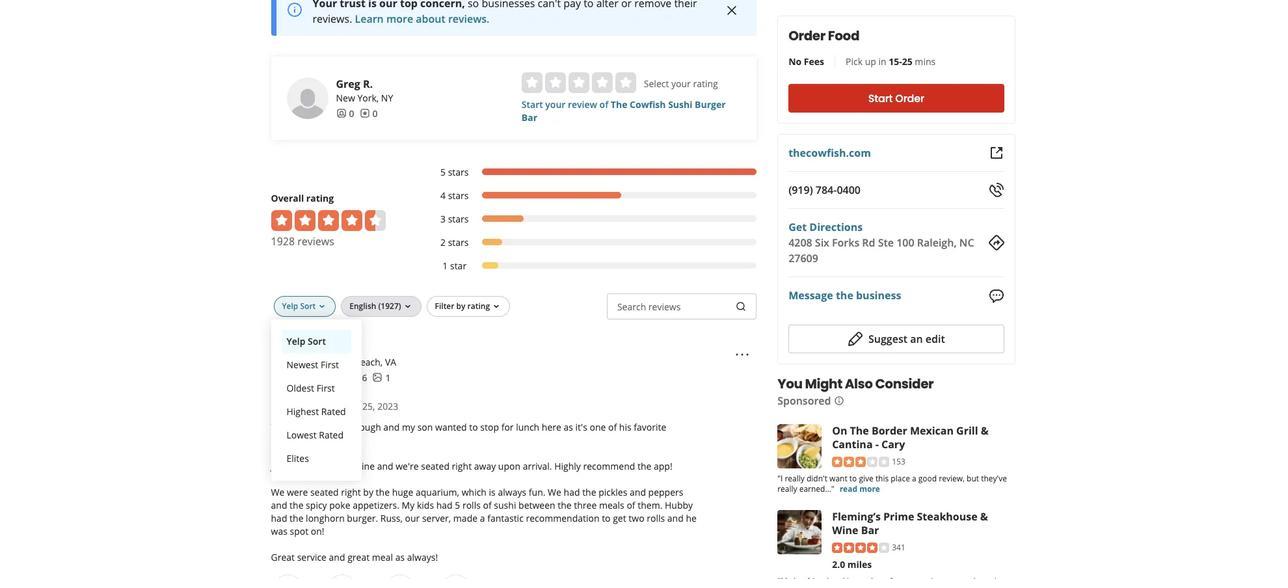 Task type: describe. For each thing, give the bounding box(es) containing it.
(1927)
[[378, 300, 401, 311]]

24 external link v2 image
[[989, 145, 1004, 161]]

burger
[[695, 98, 726, 110]]

my
[[402, 421, 415, 433]]

message the business button
[[789, 288, 902, 303]]

0 for '16 friends v2' image
[[349, 107, 354, 119]]

passing
[[312, 421, 345, 433]]

highest rated button
[[281, 400, 351, 423]]

menu image
[[735, 347, 750, 363]]

and right online
[[377, 460, 393, 472]]

a inside "i really didn't want to give this place a good review, but they've really earned…"
[[912, 473, 917, 484]]

yelp sort button
[[281, 330, 351, 353]]

we're inside we we're passing through and my son wanted to stop for lunch here as it's one of his favorite restaurants.
[[287, 421, 310, 433]]

get
[[789, 220, 807, 234]]

start for start order
[[869, 91, 893, 106]]

really left earned…"
[[778, 483, 798, 494]]

a inside we were seated right by the huge aquarium, which is always fun. we had the pickles and peppers and the spicy poke appetizers.  my kids had 5 rolls of sushi between the three meals of them.  hubby had the longhorn burger.  russ, our server, made a fantastic recommendation to get two rolls and he was spot on!
[[480, 512, 485, 524]]

stars for 3 stars
[[448, 212, 469, 225]]

yelp sort button
[[274, 296, 336, 317]]

this
[[876, 473, 889, 484]]

russ,
[[381, 512, 403, 524]]

0 vertical spatial rolls
[[463, 499, 481, 511]]

recommend
[[583, 460, 635, 472]]

son
[[418, 421, 433, 433]]

by inside we were seated right by the huge aquarium, which is always fun. we had the pickles and peppers and the spicy poke appetizers.  my kids had 5 rolls of sushi between the three meals of them.  hubby had the longhorn burger.  russ, our server, made a fantastic recommendation to get two rolls and he was spot on!
[[363, 486, 374, 498]]

aquarium,
[[416, 486, 459, 498]]

he
[[686, 512, 697, 524]]

the inside button
[[836, 289, 854, 303]]

0 for 16 review v2 icon
[[373, 107, 378, 119]]

fees
[[804, 55, 825, 68]]

r.
[[363, 76, 373, 91]]

5 stars
[[441, 166, 469, 178]]

photo of greg r. image
[[287, 77, 328, 119]]

review
[[568, 98, 597, 110]]

filter reviews by 1 star rating element
[[427, 259, 757, 272]]

lowest rated
[[287, 429, 344, 441]]

read more
[[840, 483, 880, 494]]

we we're passing through and my son wanted to stop for lunch here as it's one of his favorite restaurants.
[[271, 421, 667, 446]]

fleming's prime steakhouse & wine bar
[[832, 509, 988, 537]]

friends element for kat
[[321, 371, 344, 384]]

jun 25, 2023
[[347, 400, 398, 412]]

was
[[271, 525, 288, 537]]

but
[[967, 473, 979, 484]]

100
[[897, 236, 915, 250]]

to inside "i really didn't want to give this place a good review, but they've really earned…"
[[850, 473, 857, 484]]

first for oldest first
[[317, 382, 335, 394]]

16 chevron down v2 image for yelp sort
[[317, 302, 328, 312]]

message the business
[[789, 289, 902, 303]]

reviews for 1928 reviews
[[298, 234, 334, 248]]

the up spot
[[290, 512, 304, 524]]

reviews for search reviews
[[649, 300, 681, 313]]

our
[[405, 512, 420, 524]]

of down is
[[483, 499, 492, 511]]

restaurants.
[[271, 434, 322, 446]]

overall rating
[[271, 192, 334, 204]]

close image
[[724, 2, 740, 18]]

1 horizontal spatial had
[[436, 499, 453, 511]]

highest rated
[[287, 405, 346, 417]]

fleming's prime steakhouse & wine bar image
[[778, 510, 822, 554]]

always!
[[407, 551, 438, 563]]

select your rating
[[644, 77, 718, 90]]

rated for highest rated
[[321, 405, 346, 417]]

sushi
[[494, 499, 516, 511]]

-
[[876, 437, 879, 451]]

24 pencil v2 image
[[848, 331, 864, 347]]

16 chevron down v2 image
[[403, 302, 413, 312]]

1928 reviews
[[271, 234, 334, 248]]

prime
[[884, 509, 915, 524]]

cary
[[882, 437, 905, 451]]

virginia
[[321, 356, 352, 368]]

seated inside we were seated right by the huge aquarium, which is always fun. we had the pickles and peppers and the spicy poke appetizers.  my kids had 5 rolls of sushi between the three meals of them.  hubby had the longhorn burger.  russ, our server, made a fantastic recommendation to get two rolls and he was spot on!
[[310, 486, 339, 498]]

filter reviews by 3 stars rating element
[[427, 212, 757, 226]]

to inside we were seated right by the huge aquarium, which is always fun. we had the pickles and peppers and the spicy poke appetizers.  my kids had 5 rolls of sushi between the three meals of them.  hubby had the longhorn burger.  russ, our server, made a fantastic recommendation to get two rolls and he was spot on!
[[602, 512, 611, 524]]

784-
[[816, 183, 837, 197]]

3 stars
[[441, 212, 469, 225]]

on the border mexican grill & cantina - cary
[[832, 423, 989, 451]]

great
[[348, 551, 370, 563]]

4 star rating image
[[832, 543, 890, 553]]

2023
[[378, 400, 398, 412]]

elites
[[287, 452, 309, 464]]

ste
[[878, 236, 894, 250]]

miles
[[848, 559, 872, 571]]

good
[[919, 473, 937, 484]]

search reviews
[[618, 300, 681, 313]]

4208
[[789, 236, 813, 250]]

on the border mexican grill & cantina - cary link
[[832, 423, 989, 451]]

(919) 784-0400
[[789, 183, 861, 197]]

spot
[[290, 525, 309, 537]]

poke
[[329, 499, 350, 511]]

consider
[[876, 375, 934, 393]]

stars for 4 stars
[[448, 189, 469, 201]]

the up appetizers.
[[376, 486, 390, 498]]

the down were
[[290, 499, 304, 511]]

more for read
[[860, 483, 880, 494]]

for
[[502, 421, 514, 433]]

the left the app!
[[638, 460, 652, 472]]

info alert
[[271, 0, 757, 35]]

lowest rated button
[[281, 423, 351, 447]]

yelp sort for yelp sort button
[[287, 335, 326, 347]]

your for start
[[546, 98, 566, 110]]

up
[[865, 55, 876, 68]]

(no rating) image
[[522, 72, 636, 93]]

reviews. inside so businesses can't pay to alter or remove their reviews.
[[313, 11, 352, 26]]

sort for yelp sort button
[[308, 335, 326, 347]]

6
[[362, 371, 367, 384]]

2 reviews. from the left
[[448, 11, 490, 26]]

huge
[[392, 486, 413, 498]]

yelp sort for yelp sort dropdown button
[[282, 300, 316, 311]]

filter reviews by 2 stars rating element
[[427, 236, 757, 249]]

order inside button
[[896, 91, 925, 106]]

made
[[453, 512, 478, 524]]

the inside the cowfish sushi burger bar
[[611, 98, 628, 110]]

start for start your review of
[[522, 98, 543, 110]]

fleming's
[[832, 509, 881, 524]]

fun.
[[529, 486, 546, 498]]

also
[[845, 375, 873, 393]]

cowfish
[[630, 98, 666, 110]]

upon
[[498, 460, 521, 472]]

0 horizontal spatial had
[[271, 512, 287, 524]]

start order button
[[789, 84, 1004, 113]]

24 message v2 image
[[989, 288, 1004, 304]]

by inside 'popup button'
[[457, 300, 466, 311]]

16 chevron down v2 image for filter by rating
[[491, 302, 502, 312]]

right inside we were seated right by the huge aquarium, which is always fun. we had the pickles and peppers and the spicy poke appetizers.  my kids had 5 rolls of sushi between the three meals of them.  hubby had the longhorn burger.  russ, our server, made a fantastic recommendation to get two rolls and he was spot on!
[[341, 486, 361, 498]]

star
[[450, 259, 467, 272]]

we for we were seated right by the huge aquarium, which is always fun. we had the pickles and peppers and the spicy poke appetizers.  my kids had 5 rolls of sushi between the three meals of them.  hubby had the longhorn burger.  russ, our server, made a fantastic recommendation to get two rolls and he was spot on!
[[271, 486, 285, 498]]

food
[[828, 27, 860, 45]]

newest first button
[[281, 353, 351, 376]]

bar inside fleming's prime steakhouse & wine bar
[[861, 523, 879, 537]]

1 for 1 star
[[443, 259, 448, 272]]

were
[[287, 486, 308, 498]]

businesses
[[482, 0, 535, 10]]

they've
[[981, 473, 1007, 484]]

highly
[[555, 460, 581, 472]]

stars for 2 stars
[[448, 236, 469, 248]]

filter reviews by 4 stars rating element
[[427, 189, 757, 202]]

give
[[859, 473, 874, 484]]

rating for filter by rating
[[468, 300, 490, 311]]

4 stars
[[441, 189, 469, 201]]

153
[[892, 456, 906, 467]]

we were seated right by the huge aquarium, which is always fun. we had the pickles and peppers and the spicy poke appetizers.  my kids had 5 rolls of sushi between the three meals of them.  hubby had the longhorn burger.  russ, our server, made a fantastic recommendation to get two rolls and he was spot on!
[[271, 486, 697, 537]]

5 inside we were seated right by the huge aquarium, which is always fun. we had the pickles and peppers and the spicy poke appetizers.  my kids had 5 rolls of sushi between the three meals of them.  hubby had the longhorn burger.  russ, our server, made a fantastic recommendation to get two rolls and he was spot on!
[[455, 499, 460, 511]]

start your review of
[[522, 98, 611, 110]]

341
[[892, 542, 906, 553]]

fantastic
[[488, 512, 524, 524]]

away
[[474, 460, 496, 472]]

to inside so businesses can't pay to alter or remove their reviews.
[[584, 0, 594, 10]]

friends element for greg
[[336, 107, 354, 120]]

24 info v2 image
[[287, 2, 302, 18]]

1 vertical spatial we're
[[396, 460, 419, 472]]

the up the recommendation
[[558, 499, 572, 511]]



Task type: vqa. For each thing, say whether or not it's contained in the screenshot.
simi within "People are writing negative reviews not knowing what might have happened as to why Boot Barn here and Simi Valley hasn't opened. Knock it off, I am sure they will open. The last date…"
no



Task type: locate. For each thing, give the bounding box(es) containing it.
sort
[[300, 300, 316, 311], [308, 335, 326, 347]]

0 vertical spatial had
[[564, 486, 580, 498]]

stars right '4' at the left top of the page
[[448, 189, 469, 201]]

1 stars from the top
[[448, 166, 469, 178]]

16 review v2 image
[[360, 108, 370, 119]]

rating for select your rating
[[693, 77, 718, 90]]

None radio
[[522, 72, 543, 93], [569, 72, 589, 93], [616, 72, 636, 93], [522, 72, 543, 93], [569, 72, 589, 93], [616, 72, 636, 93]]

get directions link
[[789, 220, 863, 234]]

1 horizontal spatial your
[[672, 77, 691, 90]]

1 vertical spatial your
[[546, 98, 566, 110]]

more
[[387, 11, 413, 26], [860, 483, 880, 494]]

by up appetizers.
[[363, 486, 374, 498]]

16 chevron down v2 image up yelp sort button
[[317, 302, 328, 312]]

forks
[[832, 236, 860, 250]]

bar down start your review of
[[522, 111, 538, 123]]

1 horizontal spatial a
[[912, 473, 917, 484]]

sort for yelp sort dropdown button
[[300, 300, 316, 311]]

we up restaurants.
[[271, 421, 285, 433]]

rated for lowest rated
[[319, 429, 344, 441]]

and left great
[[329, 551, 345, 563]]

reviews.
[[313, 11, 352, 26], [448, 11, 490, 26]]

no
[[789, 55, 802, 68]]

appetizers.
[[353, 499, 400, 511]]

1 horizontal spatial 1
[[443, 259, 448, 272]]

0 right '16 friends v2' image
[[349, 107, 354, 119]]

message
[[789, 289, 833, 303]]

1 vertical spatial 5
[[455, 499, 460, 511]]

seated
[[421, 460, 450, 472], [310, 486, 339, 498]]

0 vertical spatial &
[[981, 423, 989, 438]]

0 horizontal spatial seated
[[310, 486, 339, 498]]

to right pay
[[584, 0, 594, 10]]

remove
[[635, 0, 672, 10]]

0 horizontal spatial order
[[789, 27, 826, 45]]

2 horizontal spatial had
[[564, 486, 580, 498]]

your left review
[[546, 98, 566, 110]]

friends element down virginia
[[321, 371, 344, 384]]

right up poke
[[341, 486, 361, 498]]

1 vertical spatial order
[[896, 91, 925, 106]]

1 horizontal spatial the
[[850, 423, 869, 438]]

2.0
[[832, 559, 845, 571]]

1 vertical spatial rolls
[[647, 512, 665, 524]]

1 0 from the left
[[349, 107, 354, 119]]

had
[[564, 486, 580, 498], [436, 499, 453, 511], [271, 512, 287, 524]]

joined the waitlist online and we're seated right away upon arrival. highly recommend the app!
[[271, 460, 673, 472]]

rated inside button
[[321, 405, 346, 417]]

and inside we we're passing through and my son wanted to stop for lunch here as it's one of his favorite restaurants.
[[384, 421, 400, 433]]

0 vertical spatial 5
[[441, 166, 446, 178]]

rolls down them.
[[647, 512, 665, 524]]

1 vertical spatial had
[[436, 499, 453, 511]]

2 16 chevron down v2 image from the left
[[491, 302, 502, 312]]

bar up 4 star rating image in the right of the page
[[861, 523, 879, 537]]

and up them.
[[630, 486, 646, 498]]

25,
[[363, 400, 375, 412]]

cantina
[[832, 437, 873, 451]]

by right filter
[[457, 300, 466, 311]]

spicy
[[306, 499, 327, 511]]

stars inside "element"
[[448, 236, 469, 248]]

oldest first button
[[281, 376, 351, 400]]

1 vertical spatial bar
[[861, 523, 879, 537]]

0 inside reviews "element"
[[373, 107, 378, 119]]

rolls down which
[[463, 499, 481, 511]]

1 inside photos element
[[386, 371, 391, 384]]

1 vertical spatial sort
[[308, 335, 326, 347]]

order down 25
[[896, 91, 925, 106]]

first
[[321, 358, 339, 371], [317, 382, 335, 394]]

read more link
[[840, 483, 880, 494]]

0 vertical spatial your
[[672, 77, 691, 90]]

had up three at the left
[[564, 486, 580, 498]]

1 horizontal spatial bar
[[861, 523, 879, 537]]

app!
[[654, 460, 673, 472]]

2.0 miles
[[832, 559, 872, 571]]

your up sushi
[[672, 77, 691, 90]]

thecowfish.com
[[789, 146, 871, 160]]

0 vertical spatial rating
[[693, 77, 718, 90]]

sort inside dropdown button
[[300, 300, 316, 311]]

to left get
[[602, 512, 611, 524]]

2 stars from the top
[[448, 189, 469, 201]]

wanted
[[435, 421, 467, 433]]

24 phone v2 image
[[989, 182, 1004, 198]]

by
[[457, 300, 466, 311], [363, 486, 374, 498]]

0 horizontal spatial 16 chevron down v2 image
[[317, 302, 328, 312]]

rating inside 'popup button'
[[468, 300, 490, 311]]

start left review
[[522, 98, 543, 110]]

suggest an edit
[[869, 332, 945, 346]]

1 horizontal spatial more
[[860, 483, 880, 494]]

pay
[[564, 0, 581, 10]]

fleming's prime steakhouse & wine bar link
[[832, 509, 988, 537]]

0 vertical spatial the
[[611, 98, 628, 110]]

kat c. virginia beach, va
[[321, 341, 396, 368]]

filter reviews by 5 stars rating element
[[427, 166, 757, 179]]

sort up yelp sort button
[[300, 300, 316, 311]]

"i really didn't want to give this place a good review, but they've really earned…"
[[778, 473, 1007, 494]]

5 up made
[[455, 499, 460, 511]]

1 for 1
[[386, 371, 391, 384]]

sort up newest first "button" in the bottom left of the page
[[308, 335, 326, 347]]

16 chevron down v2 image right the filter by rating
[[491, 302, 502, 312]]

first down newest first "button" in the bottom left of the page
[[317, 382, 335, 394]]

reviews. left learn
[[313, 11, 352, 26]]

1 vertical spatial more
[[860, 483, 880, 494]]

get directions 4208 six forks rd ste 100 raleigh, nc 27609
[[789, 220, 975, 266]]

0 vertical spatial more
[[387, 11, 413, 26]]

photos element
[[373, 371, 391, 384]]

more right read
[[860, 483, 880, 494]]

0 horizontal spatial 5
[[441, 166, 446, 178]]

1 vertical spatial first
[[317, 382, 335, 394]]

six
[[815, 236, 830, 250]]

1 vertical spatial friends element
[[321, 371, 344, 384]]

1 16 chevron down v2 image from the left
[[317, 302, 328, 312]]

of up two
[[627, 499, 636, 511]]

0 horizontal spatial bar
[[522, 111, 538, 123]]

0 horizontal spatial your
[[546, 98, 566, 110]]

& inside the on the border mexican grill & cantina - cary
[[981, 423, 989, 438]]

1 vertical spatial by
[[363, 486, 374, 498]]

newest first
[[287, 358, 339, 371]]

yelp sort
[[282, 300, 316, 311], [287, 335, 326, 347]]

0 horizontal spatial the
[[611, 98, 628, 110]]

1 horizontal spatial by
[[457, 300, 466, 311]]

rated down the highest rated button at the left bottom of page
[[319, 429, 344, 441]]

start inside button
[[869, 91, 893, 106]]

directions
[[810, 220, 863, 234]]

1 horizontal spatial rolls
[[647, 512, 665, 524]]

0 horizontal spatial reviews.
[[313, 11, 352, 26]]

you
[[778, 375, 803, 393]]

0 vertical spatial a
[[912, 473, 917, 484]]

of left his
[[608, 421, 617, 433]]

1 horizontal spatial start
[[869, 91, 893, 106]]

had up was
[[271, 512, 287, 524]]

learn more about reviews. link
[[355, 11, 490, 26]]

or
[[621, 0, 632, 10]]

stars right 2
[[448, 236, 469, 248]]

rd
[[862, 236, 876, 250]]

oldest first
[[287, 382, 335, 394]]

0 horizontal spatial rating
[[306, 192, 334, 204]]

first up 99
[[321, 358, 339, 371]]

server,
[[422, 512, 451, 524]]

oldest
[[287, 382, 314, 394]]

&
[[981, 423, 989, 438], [981, 509, 988, 524]]

0 vertical spatial as
[[564, 421, 573, 433]]

  text field
[[607, 293, 757, 319]]

rated up passing
[[321, 405, 346, 417]]

yelp for yelp sort button
[[287, 335, 306, 347]]

1 reviews. from the left
[[313, 11, 352, 26]]

more for learn
[[387, 11, 413, 26]]

raleigh,
[[917, 236, 957, 250]]

rated inside button
[[319, 429, 344, 441]]

place
[[891, 473, 910, 484]]

great
[[271, 551, 295, 563]]

yelp inside button
[[287, 335, 306, 347]]

& right grill
[[981, 423, 989, 438]]

as
[[564, 421, 573, 433], [395, 551, 405, 563]]

1 vertical spatial reviews
[[649, 300, 681, 313]]

stars right 3
[[448, 212, 469, 225]]

27609
[[789, 251, 819, 266]]

16 chevron down v2 image
[[317, 302, 328, 312], [491, 302, 502, 312]]

thecowfish.com link
[[789, 146, 871, 160]]

on the border mexican grill & cantina - cary image
[[778, 424, 822, 468]]

0 vertical spatial seated
[[421, 460, 450, 472]]

start
[[869, 91, 893, 106], [522, 98, 543, 110]]

as inside we we're passing through and my son wanted to stop for lunch here as it's one of his favorite restaurants.
[[564, 421, 573, 433]]

2 stars
[[441, 236, 469, 248]]

0 vertical spatial by
[[457, 300, 466, 311]]

16 photos v2 image
[[373, 372, 383, 383]]

yelp inside dropdown button
[[282, 300, 298, 311]]

yelp up newest
[[287, 335, 306, 347]]

None radio
[[545, 72, 566, 93], [592, 72, 613, 93], [545, 72, 566, 93], [592, 72, 613, 93]]

0 vertical spatial first
[[321, 358, 339, 371]]

first for newest first
[[321, 358, 339, 371]]

15-
[[889, 55, 902, 68]]

yelp sort up yelp sort button
[[282, 300, 316, 311]]

rating up burger at the top right of the page
[[693, 77, 718, 90]]

reviews right search
[[649, 300, 681, 313]]

rating element
[[522, 72, 636, 93]]

1 left star
[[443, 259, 448, 272]]

1 vertical spatial seated
[[310, 486, 339, 498]]

0 vertical spatial order
[[789, 27, 826, 45]]

online
[[348, 460, 375, 472]]

0 horizontal spatial reviews
[[298, 234, 334, 248]]

stars up '4 stars' at the top of page
[[448, 166, 469, 178]]

1 vertical spatial the
[[850, 423, 869, 438]]

yelp sort up newest
[[287, 335, 326, 347]]

a right made
[[480, 512, 485, 524]]

3 stars from the top
[[448, 212, 469, 225]]

is
[[489, 486, 496, 498]]

meal
[[372, 551, 393, 563]]

0 vertical spatial right
[[452, 460, 472, 472]]

0 vertical spatial sort
[[300, 300, 316, 311]]

1 vertical spatial right
[[341, 486, 361, 498]]

the up three at the left
[[583, 486, 596, 498]]

to inside we we're passing through and my son wanted to stop for lunch here as it's one of his favorite restaurants.
[[469, 421, 478, 433]]

recommendation
[[526, 512, 600, 524]]

bar inside the cowfish sushi burger bar
[[522, 111, 538, 123]]

the right joined in the bottom of the page
[[300, 460, 314, 472]]

yelp sort inside dropdown button
[[282, 300, 316, 311]]

arrival.
[[523, 460, 552, 472]]

1 horizontal spatial order
[[896, 91, 925, 106]]

0 vertical spatial rated
[[321, 405, 346, 417]]

them.
[[638, 499, 663, 511]]

and down the hubby
[[668, 512, 684, 524]]

to left the 'give'
[[850, 473, 857, 484]]

2 0 from the left
[[373, 107, 378, 119]]

friends element down new at the top left of page
[[336, 107, 354, 120]]

0 vertical spatial friends element
[[336, 107, 354, 120]]

1 horizontal spatial rating
[[468, 300, 490, 311]]

1 vertical spatial yelp
[[287, 335, 306, 347]]

16 friends v2 image
[[336, 108, 347, 119]]

0 vertical spatial yelp
[[282, 300, 298, 311]]

we're up restaurants.
[[287, 421, 310, 433]]

we inside we we're passing through and my son wanted to stop for lunch here as it's one of his favorite restaurants.
[[271, 421, 285, 433]]

pick
[[846, 55, 863, 68]]

the right on at the right bottom of the page
[[850, 423, 869, 438]]

1 horizontal spatial reviews.
[[448, 11, 490, 26]]

1 horizontal spatial as
[[564, 421, 573, 433]]

1 horizontal spatial 5
[[455, 499, 460, 511]]

& inside fleming's prime steakhouse & wine bar
[[981, 509, 988, 524]]

reviews. down the so at the top of page
[[448, 11, 490, 26]]

1 vertical spatial yelp sort
[[287, 335, 326, 347]]

0 horizontal spatial more
[[387, 11, 413, 26]]

0 horizontal spatial rolls
[[463, 499, 481, 511]]

1 vertical spatial rating
[[306, 192, 334, 204]]

5
[[441, 166, 446, 178], [455, 499, 460, 511]]

5 up '4' at the left top of the page
[[441, 166, 446, 178]]

1 horizontal spatial we're
[[396, 460, 419, 472]]

0 horizontal spatial 1
[[386, 371, 391, 384]]

of inside we we're passing through and my son wanted to stop for lunch here as it's one of his favorite restaurants.
[[608, 421, 617, 433]]

0 vertical spatial yelp sort
[[282, 300, 316, 311]]

0 horizontal spatial start
[[522, 98, 543, 110]]

rating right filter
[[468, 300, 490, 311]]

right left 'away'
[[452, 460, 472, 472]]

the inside the on the border mexican grill & cantina - cary
[[850, 423, 869, 438]]

c.
[[341, 341, 351, 355]]

to left stop
[[469, 421, 478, 433]]

0 vertical spatial we're
[[287, 421, 310, 433]]

0 vertical spatial reviews
[[298, 234, 334, 248]]

friends element containing 0
[[336, 107, 354, 120]]

4 stars from the top
[[448, 236, 469, 248]]

0 horizontal spatial we're
[[287, 421, 310, 433]]

reviews down 4.5 star rating image on the top left of page
[[298, 234, 334, 248]]

had down aquarium,
[[436, 499, 453, 511]]

seated up aquarium,
[[421, 460, 450, 472]]

and left the my at the bottom
[[384, 421, 400, 433]]

more inside info 'alert'
[[387, 11, 413, 26]]

more right learn
[[387, 11, 413, 26]]

as left it's
[[564, 421, 573, 433]]

1 vertical spatial rated
[[319, 429, 344, 441]]

1 horizontal spatial right
[[452, 460, 472, 472]]

first inside "button"
[[321, 358, 339, 371]]

seated up spicy
[[310, 486, 339, 498]]

your for select
[[672, 77, 691, 90]]

1 vertical spatial as
[[395, 551, 405, 563]]

1 horizontal spatial 0
[[373, 107, 378, 119]]

3
[[441, 212, 446, 225]]

pickles
[[599, 486, 628, 498]]

0 horizontal spatial a
[[480, 512, 485, 524]]

1 horizontal spatial 16 chevron down v2 image
[[491, 302, 502, 312]]

order food
[[789, 27, 860, 45]]

as right meal
[[395, 551, 405, 563]]

reviews element
[[360, 107, 378, 120]]

stars for 5 stars
[[448, 166, 469, 178]]

through
[[347, 421, 381, 433]]

a left good
[[912, 473, 917, 484]]

16 info v2 image
[[834, 396, 844, 406]]

we for we we're passing through and my son wanted to stop for lunch here as it's one of his favorite restaurants.
[[271, 421, 285, 433]]

alter
[[597, 0, 619, 10]]

kat
[[321, 341, 338, 355]]

0 vertical spatial bar
[[522, 111, 538, 123]]

nc
[[960, 236, 975, 250]]

search image
[[736, 301, 747, 312]]

1 horizontal spatial seated
[[421, 460, 450, 472]]

my
[[402, 499, 415, 511]]

3 star rating image
[[832, 457, 890, 468]]

one
[[590, 421, 606, 433]]

yelp for yelp sort dropdown button
[[282, 300, 298, 311]]

and down were
[[271, 499, 287, 511]]

we're up huge
[[396, 460, 419, 472]]

1 vertical spatial 1
[[386, 371, 391, 384]]

sort inside button
[[308, 335, 326, 347]]

yelp sort inside button
[[287, 335, 326, 347]]

we left were
[[271, 486, 285, 498]]

might
[[805, 375, 843, 393]]

really
[[785, 473, 805, 484], [778, 483, 798, 494]]

suggest an edit button
[[789, 325, 1004, 353]]

4.5 star rating image
[[271, 210, 386, 231]]

1 horizontal spatial reviews
[[649, 300, 681, 313]]

rating up 4.5 star rating image on the top left of page
[[306, 192, 334, 204]]

photo of kat c. image
[[271, 341, 313, 383]]

0 horizontal spatial right
[[341, 486, 361, 498]]

we
[[271, 421, 285, 433], [271, 486, 285, 498], [548, 486, 562, 498]]

friends element containing 99
[[321, 371, 344, 384]]

the left the cowfish
[[611, 98, 628, 110]]

0 horizontal spatial by
[[363, 486, 374, 498]]

beach,
[[355, 356, 383, 368]]

2 vertical spatial had
[[271, 512, 287, 524]]

joined
[[271, 460, 298, 472]]

16 chevron down v2 image inside the filter by rating 'popup button'
[[491, 302, 502, 312]]

& right steakhouse
[[981, 509, 988, 524]]

highest
[[287, 405, 319, 417]]

favorite
[[634, 421, 667, 433]]

friends element
[[336, 107, 354, 120], [321, 371, 344, 384]]

0 horizontal spatial 0
[[349, 107, 354, 119]]

really right "i
[[785, 473, 805, 484]]

16 chevron down v2 image inside yelp sort dropdown button
[[317, 302, 328, 312]]

first inside button
[[317, 382, 335, 394]]

1 right 16 photos v2
[[386, 371, 391, 384]]

0 right 16 review v2 icon
[[373, 107, 378, 119]]

yelp up yelp sort button
[[282, 300, 298, 311]]

start down in
[[869, 91, 893, 106]]

we right fun.
[[548, 486, 562, 498]]

2 vertical spatial rating
[[468, 300, 490, 311]]

of right review
[[600, 98, 609, 110]]

order up no fees
[[789, 27, 826, 45]]

1928
[[271, 234, 295, 248]]

1 vertical spatial a
[[480, 512, 485, 524]]

1 vertical spatial &
[[981, 509, 988, 524]]

0 vertical spatial 1
[[443, 259, 448, 272]]

5 star rating image
[[271, 400, 341, 413]]

greg r. new york, ny
[[336, 76, 393, 104]]

hubby
[[665, 499, 693, 511]]

0 horizontal spatial as
[[395, 551, 405, 563]]

24 directions v2 image
[[989, 235, 1004, 251]]

the right message
[[836, 289, 854, 303]]

2 horizontal spatial rating
[[693, 77, 718, 90]]



